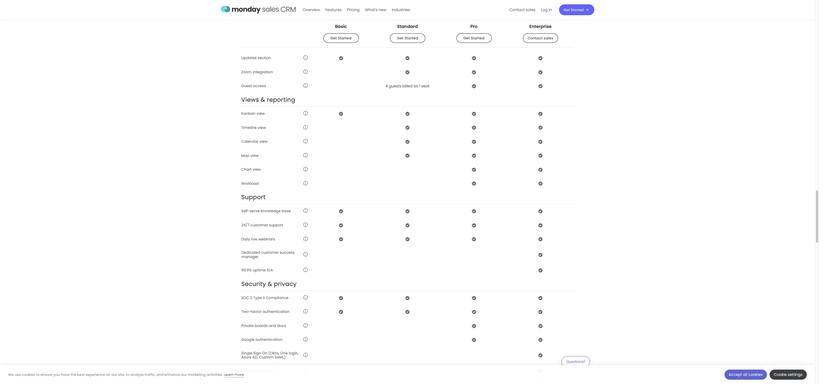 Task type: locate. For each thing, give the bounding box(es) containing it.
info copy image for daily live webinars
[[304, 237, 308, 241]]

contact sales down 'enterprise'
[[528, 36, 554, 41]]

4 info copy image from the top
[[304, 181, 308, 185]]

0 vertical spatial &
[[261, 96, 265, 104]]

cookie settings button
[[770, 370, 808, 380]]

basic
[[335, 23, 347, 30]]

sla
[[267, 268, 273, 273]]

to right site,
[[126, 372, 129, 377]]

0 horizontal spatial cookies
[[22, 372, 35, 377]]

1 info copy image from the top
[[304, 55, 308, 60]]

started for pro
[[471, 36, 485, 41]]

contact sales button down 'enterprise'
[[524, 34, 558, 43]]

started
[[571, 7, 584, 12], [338, 36, 352, 41], [405, 36, 418, 41], [471, 36, 485, 41]]

view for kanban view
[[257, 111, 265, 116]]

get started button down pro
[[457, 34, 492, 43]]

3 info copy image from the top
[[304, 111, 308, 115]]

get started inside main element
[[564, 7, 584, 12]]

get started for standard
[[397, 36, 418, 41]]

authentication
[[263, 310, 290, 315], [256, 338, 283, 343]]

google
[[242, 338, 255, 343]]

4
[[386, 83, 388, 89]]

daily
[[242, 237, 250, 242]]

timeline view
[[242, 125, 266, 130]]

log in
[[541, 7, 552, 12]]

view for calendar view
[[260, 139, 268, 144]]

boards
[[255, 324, 268, 329]]

0 vertical spatial sales
[[526, 7, 536, 12]]

2
[[250, 296, 252, 301]]

private boards and docs
[[242, 324, 286, 329]]

11 info copy image from the top
[[304, 383, 308, 384]]

self-serve knowledge base
[[242, 209, 291, 214]]

2 to from the left
[[126, 372, 129, 377]]

1 horizontal spatial contact
[[528, 36, 543, 41]]

new
[[379, 7, 387, 12]]

3 info copy image from the top
[[304, 139, 308, 143]]

sales down 'enterprise'
[[544, 36, 554, 41]]

cookies
[[22, 372, 35, 377], [749, 372, 763, 378]]

get started button for standard
[[390, 34, 426, 43]]

get started down pro
[[464, 36, 485, 41]]

info copy image for chart view
[[304, 167, 308, 171]]

industries
[[392, 7, 410, 12]]

6 info copy image from the top
[[304, 268, 308, 272]]

9 info copy image from the top
[[304, 353, 308, 357]]

1 info copy image from the top
[[304, 69, 308, 74]]

enterprise
[[530, 23, 552, 30]]

info copy image
[[304, 69, 308, 74], [304, 125, 308, 129], [304, 139, 308, 143], [304, 181, 308, 185], [304, 252, 308, 257], [304, 268, 308, 272], [304, 296, 308, 300], [304, 324, 308, 328], [304, 353, 308, 357], [304, 369, 308, 373], [304, 383, 308, 384]]

compliance down custom in the bottom left of the page
[[253, 369, 276, 374]]

10 info copy image from the top
[[304, 369, 308, 373]]

contact sales button
[[507, 5, 539, 14], [524, 34, 558, 43]]

and left docs
[[269, 324, 276, 329]]

1 horizontal spatial to
[[126, 372, 129, 377]]

sales inside main element
[[526, 7, 536, 12]]

and
[[269, 324, 276, 329], [157, 372, 164, 377]]

(okta,
[[269, 351, 280, 356]]

4 guests billed as 1 seat
[[386, 83, 430, 89]]

get started button down "standard"
[[390, 34, 426, 43]]

info copy image
[[304, 55, 308, 60], [304, 83, 308, 88], [304, 111, 308, 115], [304, 153, 308, 157], [304, 167, 308, 171], [304, 209, 308, 213], [304, 223, 308, 227], [304, 237, 308, 241], [304, 310, 308, 314], [304, 338, 308, 342]]

workload
[[242, 181, 259, 186]]

customer
[[251, 223, 268, 228], [262, 250, 279, 255]]

monday.com crm and sales image
[[221, 3, 296, 15]]

get started button right the in
[[559, 4, 595, 15]]

success
[[280, 250, 295, 255]]

0 vertical spatial customer
[[251, 223, 268, 228]]

on
[[262, 351, 268, 356]]

get
[[564, 7, 570, 12], [331, 36, 337, 41], [397, 36, 404, 41], [464, 36, 470, 41]]

info copy image for workload
[[304, 181, 308, 185]]

authentication up docs
[[263, 310, 290, 315]]

& down sla
[[268, 280, 272, 288]]

get started down "standard"
[[397, 36, 418, 41]]

pricing check image
[[539, 28, 543, 32], [406, 42, 410, 46], [472, 42, 477, 46], [339, 56, 344, 60], [472, 56, 477, 60], [539, 56, 543, 60], [539, 70, 543, 74], [472, 84, 477, 88], [339, 112, 344, 116], [406, 112, 410, 116], [472, 112, 477, 116], [539, 112, 543, 116], [406, 140, 410, 144], [472, 140, 477, 144], [406, 154, 410, 158], [472, 168, 477, 172], [472, 182, 477, 186], [406, 209, 410, 214], [472, 209, 477, 214], [539, 209, 543, 214], [339, 223, 344, 228], [406, 223, 410, 228], [472, 237, 477, 242], [539, 268, 543, 273], [472, 296, 477, 300], [539, 296, 543, 300], [539, 310, 543, 314], [539, 324, 543, 328], [472, 338, 477, 342]]

view
[[257, 111, 265, 116], [258, 125, 266, 130], [260, 139, 268, 144], [251, 153, 259, 158], [253, 167, 261, 172]]

1 horizontal spatial and
[[269, 324, 276, 329]]

kanban
[[242, 111, 256, 116]]

contact
[[510, 7, 525, 12], [528, 36, 543, 41]]

support
[[242, 193, 266, 202]]

soc 2 type ii compliance
[[242, 296, 289, 301]]

1 vertical spatial authentication
[[256, 338, 283, 343]]

cookies right use
[[22, 372, 35, 377]]

serve
[[250, 209, 260, 214]]

get started right the in
[[564, 7, 584, 12]]

hipaa
[[242, 369, 252, 374]]

ii
[[263, 296, 265, 301]]

and right traffic,
[[157, 372, 164, 377]]

contact sales
[[510, 7, 536, 12], [528, 36, 554, 41]]

info copy image for self-serve knowledge base
[[304, 209, 308, 213]]

1 horizontal spatial cookies
[[749, 372, 763, 378]]

sales left log
[[526, 7, 536, 12]]

1 horizontal spatial &
[[268, 280, 272, 288]]

base
[[282, 209, 291, 214]]

10 info copy image from the top
[[304, 338, 308, 342]]

started down "standard"
[[405, 36, 418, 41]]

list
[[507, 0, 555, 20]]

section
[[258, 55, 271, 61]]

overview link
[[300, 5, 323, 14]]

settings
[[789, 372, 803, 378]]

1 vertical spatial compliance
[[253, 369, 276, 374]]

have
[[61, 372, 70, 377]]

contact sales inside main element
[[510, 7, 536, 12]]

view right 'kanban' in the left of the page
[[257, 111, 265, 116]]

type
[[253, 296, 262, 301]]

sign
[[254, 351, 261, 356]]

2 our from the left
[[181, 372, 187, 377]]

customer down the webinars
[[262, 250, 279, 255]]

self-
[[242, 209, 250, 214]]

cookies right all at right
[[749, 372, 763, 378]]

0 horizontal spatial our
[[112, 372, 117, 377]]

security & privacy
[[242, 280, 297, 288]]

1 vertical spatial contact sales
[[528, 36, 554, 41]]

accept all cookies
[[730, 372, 763, 378]]

0 vertical spatial contact sales
[[510, 7, 536, 12]]

99.9%
[[242, 268, 252, 273]]

to
[[36, 372, 40, 377], [126, 372, 129, 377]]

0 horizontal spatial contact
[[510, 7, 525, 12]]

0 vertical spatial contact
[[510, 7, 525, 12]]

guests
[[389, 83, 402, 89]]

compliance
[[266, 296, 289, 301], [253, 369, 276, 374]]

7 info copy image from the top
[[304, 296, 308, 300]]

guest
[[242, 83, 252, 89]]

contact sales button left log
[[507, 5, 539, 14]]

5 info copy image from the top
[[304, 252, 308, 257]]

9 info copy image from the top
[[304, 310, 308, 314]]

6 info copy image from the top
[[304, 209, 308, 213]]

dialog containing we use cookies to ensure you have the best experience on our site, to analyze traffic, and enhance our marketing activities.
[[0, 366, 816, 384]]

&
[[261, 96, 265, 104], [268, 280, 272, 288]]

contact left log
[[510, 7, 525, 12]]

webinars
[[259, 237, 275, 242]]

soc
[[242, 296, 249, 301]]

0 vertical spatial contact sales button
[[507, 5, 539, 14]]

1 vertical spatial and
[[157, 372, 164, 377]]

overview
[[303, 7, 320, 12]]

zoom integration
[[242, 69, 273, 75]]

our right "on"
[[112, 372, 117, 377]]

2 info copy image from the top
[[304, 83, 308, 88]]

contact sales left log
[[510, 7, 536, 12]]

customer inside dedicated customer success manager
[[262, 250, 279, 255]]

compliance right ii
[[266, 296, 289, 301]]

collaboration
[[242, 12, 284, 20]]

cookies for all
[[749, 372, 763, 378]]

24/7
[[242, 223, 250, 228]]

use
[[15, 372, 21, 377]]

info copy image for private boards and docs
[[304, 324, 308, 328]]

view right chart
[[253, 167, 261, 172]]

0 horizontal spatial &
[[261, 96, 265, 104]]

dedicated customer success manager
[[242, 250, 295, 260]]

started down pro
[[471, 36, 485, 41]]

view right calendar
[[260, 139, 268, 144]]

0 vertical spatial and
[[269, 324, 276, 329]]

pricing check image
[[406, 28, 410, 32], [472, 28, 477, 32], [339, 42, 344, 46], [539, 42, 543, 46], [406, 56, 410, 60], [406, 70, 410, 74], [472, 70, 477, 74], [539, 84, 543, 88], [406, 126, 410, 130], [472, 126, 477, 130], [539, 126, 543, 130], [539, 140, 543, 144], [472, 154, 477, 158], [539, 154, 543, 158], [539, 168, 543, 172], [539, 182, 543, 186], [339, 209, 344, 214], [472, 223, 477, 228], [539, 223, 543, 228], [339, 237, 344, 242], [406, 237, 410, 242], [539, 237, 543, 242], [539, 253, 543, 257], [339, 296, 344, 300], [406, 296, 410, 300], [339, 310, 344, 314], [406, 310, 410, 314], [472, 310, 477, 314], [472, 324, 477, 328], [539, 338, 543, 342], [539, 354, 543, 358], [539, 369, 543, 373], [539, 383, 543, 384]]

our
[[112, 372, 117, 377], [181, 372, 187, 377]]

customer for 24/7
[[251, 223, 268, 228]]

info copy image for updates section
[[304, 55, 308, 60]]

log in link
[[539, 5, 555, 14]]

sales
[[526, 7, 536, 12], [544, 36, 554, 41]]

started right the in
[[571, 7, 584, 12]]

8 info copy image from the top
[[304, 324, 308, 328]]

5 info copy image from the top
[[304, 167, 308, 171]]

get started button down basic at top left
[[324, 34, 359, 43]]

access
[[253, 83, 266, 89]]

& for views
[[261, 96, 265, 104]]

billed
[[403, 83, 413, 89]]

1 vertical spatial contact sales button
[[524, 34, 558, 43]]

cookies inside button
[[749, 372, 763, 378]]

to left ensure
[[36, 372, 40, 377]]

view for timeline view
[[258, 125, 266, 130]]

1 horizontal spatial our
[[181, 372, 187, 377]]

chart view
[[242, 167, 261, 172]]

0 horizontal spatial sales
[[526, 7, 536, 12]]

we
[[8, 372, 14, 377]]

contact inside main element
[[510, 7, 525, 12]]

started down basic at top left
[[338, 36, 352, 41]]

more
[[235, 372, 244, 377]]

4 info copy image from the top
[[304, 153, 308, 157]]

get started button for basic
[[324, 34, 359, 43]]

7 info copy image from the top
[[304, 223, 308, 227]]

ensure
[[41, 372, 52, 377]]

custom
[[259, 355, 274, 360]]

single
[[242, 351, 253, 356]]

questions? button
[[562, 357, 591, 371]]

seat
[[422, 83, 430, 89]]

get started down basic at top left
[[331, 36, 352, 41]]

1 vertical spatial customer
[[262, 250, 279, 255]]

view right timeline on the left of page
[[258, 125, 266, 130]]

our right the enhance in the bottom of the page
[[181, 372, 187, 377]]

traffic,
[[145, 372, 156, 377]]

contact down 'enterprise'
[[528, 36, 543, 41]]

0 horizontal spatial to
[[36, 372, 40, 377]]

1 horizontal spatial sales
[[544, 36, 554, 41]]

single sign on (okta, one login, azure ad, custom saml)
[[242, 351, 299, 360]]

view right map
[[251, 153, 259, 158]]

customer right 24/7
[[251, 223, 268, 228]]

started for basic
[[338, 36, 352, 41]]

1 vertical spatial &
[[268, 280, 272, 288]]

8 info copy image from the top
[[304, 237, 308, 241]]

& right views
[[261, 96, 265, 104]]

2 info copy image from the top
[[304, 125, 308, 129]]

two-
[[242, 310, 251, 315]]

dialog
[[0, 366, 816, 384]]

authentication up on
[[256, 338, 283, 343]]



Task type: vqa. For each thing, say whether or not it's contained in the screenshot.
'Go to my account' button
no



Task type: describe. For each thing, give the bounding box(es) containing it.
pricing
[[347, 7, 360, 12]]

daily live webinars
[[242, 237, 275, 242]]

main element
[[300, 0, 595, 20]]

info copy image for timeline view
[[304, 125, 308, 129]]

zoom
[[242, 69, 252, 75]]

pricing link
[[345, 5, 363, 14]]

0 horizontal spatial and
[[157, 372, 164, 377]]

experience
[[86, 372, 105, 377]]

started inside main element
[[571, 7, 584, 12]]

live
[[251, 237, 258, 242]]

privacy
[[274, 280, 297, 288]]

cookie settings
[[775, 372, 803, 378]]

learn more link
[[224, 372, 244, 378]]

& for security
[[268, 280, 272, 288]]

features
[[326, 7, 342, 12]]

pro
[[471, 23, 478, 30]]

kanban view
[[242, 111, 265, 116]]

info copy image for single sign on (okta, one login, azure ad, custom saml)
[[304, 353, 308, 357]]

get started for basic
[[331, 36, 352, 41]]

24/7 customer support
[[242, 223, 283, 228]]

what's new link
[[363, 5, 389, 14]]

list containing contact sales
[[507, 0, 555, 20]]

ad,
[[253, 355, 258, 360]]

map view
[[242, 153, 259, 158]]

learn
[[224, 372, 234, 377]]

started for standard
[[405, 36, 418, 41]]

enhance
[[165, 372, 180, 377]]

analyze
[[130, 372, 144, 377]]

get for pro
[[464, 36, 470, 41]]

get for basic
[[331, 36, 337, 41]]

all
[[744, 372, 748, 378]]

log
[[541, 7, 548, 12]]

get for standard
[[397, 36, 404, 41]]

get inside main element
[[564, 7, 570, 12]]

info copy image for two-factor authentication
[[304, 310, 308, 314]]

guest access
[[242, 83, 266, 89]]

info copy image for dedicated customer success manager
[[304, 252, 308, 257]]

99.9% uptime sla
[[242, 268, 273, 273]]

what's new
[[365, 7, 387, 12]]

on
[[106, 372, 111, 377]]

google authentication
[[242, 338, 283, 343]]

accept all cookies button
[[725, 370, 768, 380]]

customer for dedicated
[[262, 250, 279, 255]]

we use cookies to ensure you have the best experience on our site, to analyze traffic, and enhance our marketing activities. learn more
[[8, 372, 244, 377]]

dedicated
[[242, 250, 261, 255]]

0 vertical spatial compliance
[[266, 296, 289, 301]]

standard
[[398, 23, 418, 30]]

info copy image for 24/7 customer support
[[304, 223, 308, 227]]

private
[[242, 324, 254, 329]]

hipaa compliance
[[242, 369, 276, 374]]

contact sales button inside main element
[[507, 5, 539, 14]]

1 our from the left
[[112, 372, 117, 377]]

info copy image for 99.9% uptime sla
[[304, 268, 308, 272]]

views
[[242, 96, 259, 104]]

views & reporting
[[242, 96, 296, 104]]

1
[[420, 83, 421, 89]]

map
[[242, 153, 250, 158]]

marketing
[[188, 372, 206, 377]]

info copy image for guest access
[[304, 83, 308, 88]]

1 to from the left
[[36, 372, 40, 377]]

manager
[[242, 254, 259, 260]]

site,
[[118, 372, 125, 377]]

integration
[[253, 69, 273, 75]]

reporting
[[267, 96, 296, 104]]

you
[[53, 372, 60, 377]]

info copy image for kanban view
[[304, 111, 308, 115]]

info copy image for calendar view
[[304, 139, 308, 143]]

the
[[71, 372, 76, 377]]

info copy image for google authentication
[[304, 338, 308, 342]]

1 vertical spatial sales
[[544, 36, 554, 41]]

as
[[414, 83, 419, 89]]

get started for pro
[[464, 36, 485, 41]]

saml)
[[275, 355, 286, 360]]

get started button inside main element
[[559, 4, 595, 15]]

info copy image for hipaa compliance
[[304, 369, 308, 373]]

cookie
[[775, 372, 788, 378]]

1 vertical spatial contact
[[528, 36, 543, 41]]

0 vertical spatial authentication
[[263, 310, 290, 315]]

questions?
[[567, 359, 586, 364]]

best
[[77, 372, 85, 377]]

timeline
[[242, 125, 257, 130]]

login,
[[289, 351, 299, 356]]

cookies for use
[[22, 372, 35, 377]]

info copy image for map view
[[304, 153, 308, 157]]

in
[[549, 7, 552, 12]]

industries link
[[389, 5, 413, 14]]

info copy image for soc 2 type ii compliance
[[304, 296, 308, 300]]

updates section
[[242, 55, 271, 61]]

accept
[[730, 372, 743, 378]]

factor
[[251, 310, 262, 315]]

chart
[[242, 167, 252, 172]]

two-factor authentication
[[242, 310, 290, 315]]

get started button for pro
[[457, 34, 492, 43]]

info copy image for zoom integration
[[304, 69, 308, 74]]

azure
[[242, 355, 252, 360]]

view for map view
[[251, 153, 259, 158]]

view for chart view
[[253, 167, 261, 172]]

features link
[[323, 5, 345, 14]]



